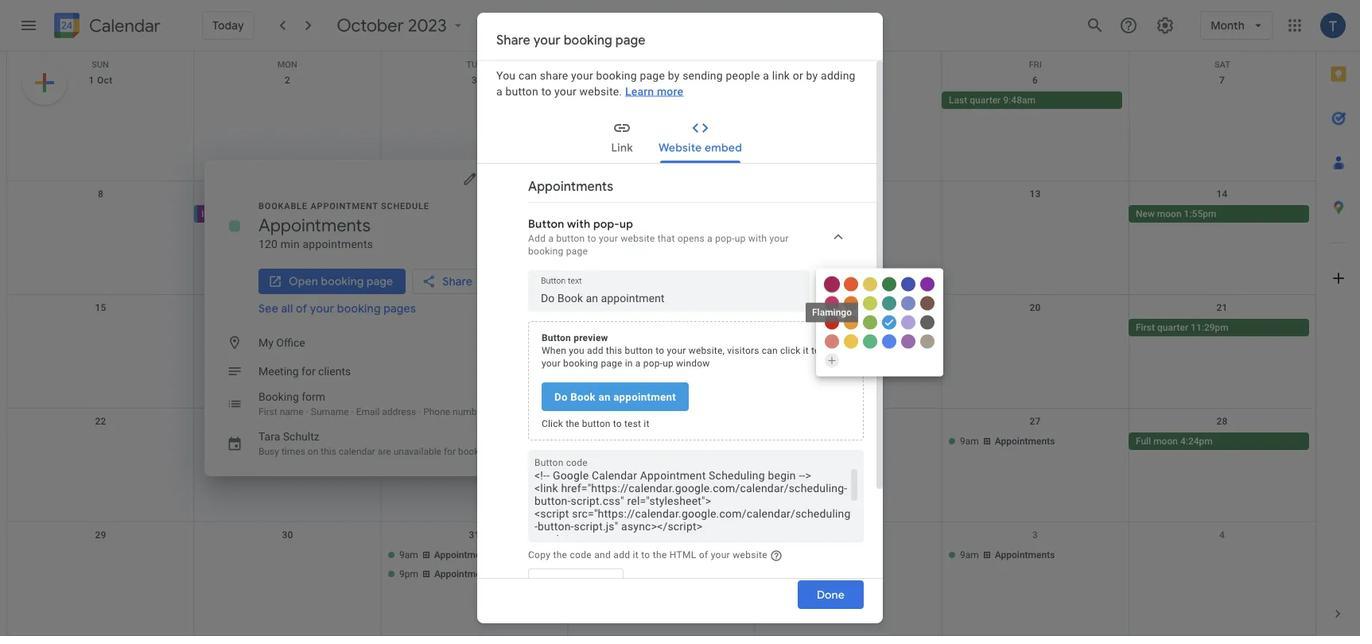 Task type: vqa. For each thing, say whether or not it's contained in the screenshot.
12 element
no



Task type: describe. For each thing, give the bounding box(es) containing it.
website inside button with pop-up add a button to your website that opens a pop-up with your booking page
[[621, 233, 655, 244]]

add custom colour menu item
[[825, 354, 840, 368]]

9pm for 23
[[399, 455, 419, 466]]

bday
[[422, 209, 443, 220]]

1 by from the left
[[668, 68, 680, 82]]

first inside booking form first name · surname · email address · phone number
[[259, 407, 278, 418]]

adding
[[821, 68, 856, 82]]

pistachio, set button colour menu item
[[863, 316, 878, 330]]

row containing 15
[[7, 295, 1316, 409]]

open
[[289, 275, 318, 288]]

first inside button
[[1136, 322, 1156, 333]]

to down 1 nov
[[642, 550, 651, 561]]

bookable appointment schedule
[[259, 201, 430, 211]]

are
[[378, 446, 391, 458]]

5
[[846, 75, 852, 86]]

6am
[[399, 209, 418, 220]]

copy for copy the code and add it to the html of your website
[[528, 550, 551, 561]]

october
[[337, 14, 404, 37]]

html
[[670, 550, 697, 561]]

avocado, set button colour menu item
[[863, 296, 878, 311]]

today button
[[202, 11, 254, 40]]

phone
[[423, 407, 451, 418]]

today
[[212, 19, 244, 32]]

october 2023 button
[[331, 14, 473, 37]]

book
[[571, 390, 596, 403]]

a inside button preview when you add this button to your website, visitors can click it to view your booking page in a pop-up window
[[636, 358, 641, 369]]

button preview when you add this button to your website, visitors can click it to view your booking page in a pop-up window
[[542, 332, 843, 369]]

moon for full
[[1154, 436, 1179, 447]]

grid containing 1 oct
[[6, 52, 1316, 637]]

0 vertical spatial 3
[[472, 75, 478, 86]]

2 · from the left
[[351, 407, 354, 418]]

appointments inside cell
[[621, 455, 681, 466]]

can inside button preview when you add this button to your website, visitors can click it to view your booking page in a pop-up window
[[762, 345, 778, 356]]

basil, set button colour menu item
[[883, 277, 897, 292]]

flamingo
[[813, 307, 852, 318]]

booking form first name · surname · email address · phone number
[[259, 390, 485, 418]]

16
[[282, 302, 293, 314]]

pumpkin, set button colour menu item
[[844, 296, 859, 311]]

form
[[302, 390, 326, 403]]

opens
[[678, 233, 705, 244]]

beetroot, set button colour menu item
[[824, 277, 840, 292]]

1 horizontal spatial 3
[[1033, 530, 1039, 541]]

quarter for 11:29pm
[[1158, 322, 1189, 333]]

4:24pm
[[1181, 436, 1213, 447]]

14
[[1217, 189, 1228, 200]]

row containing 1 oct
[[7, 68, 1316, 181]]

do book an appointment
[[555, 390, 676, 403]]

number
[[453, 407, 485, 418]]

wed
[[653, 60, 671, 70]]

it for add
[[633, 550, 639, 561]]

2 by from the left
[[807, 68, 818, 82]]

120
[[259, 238, 278, 251]]

booking up see all of your booking pages link
[[321, 275, 364, 288]]

banana, set button colour menu item
[[844, 335, 859, 349]]

of inside share your booking page dialog
[[699, 550, 709, 561]]

pages
[[384, 302, 416, 316]]

my office
[[259, 336, 305, 349]]

17
[[469, 302, 480, 314]]

calendar
[[339, 446, 376, 458]]

10
[[469, 189, 480, 200]]

21
[[1217, 302, 1228, 314]]

the for click
[[566, 418, 580, 429]]

address
[[382, 407, 416, 418]]

1 vertical spatial website
[[733, 550, 768, 561]]

button with pop-up add a button to your website that opens a pop-up with your booking page
[[528, 217, 792, 257]]

page inside button preview when you add this button to your website, visitors can click it to view your booking page in a pop-up window
[[601, 358, 623, 369]]

busy
[[259, 446, 279, 458]]

october 2023
[[337, 14, 447, 37]]

3 · from the left
[[419, 407, 421, 418]]

tangerine, set button colour menu item
[[844, 277, 859, 292]]

you
[[569, 345, 585, 356]]

button code
[[535, 457, 588, 468]]

9am inside 'button'
[[773, 550, 792, 561]]

to down 18
[[656, 345, 665, 356]]

to inside you can share your booking page by sending people a link or by adding a button to your website.
[[542, 84, 552, 97]]

appointments inside share your booking page dialog
[[528, 178, 614, 194]]

18
[[656, 302, 667, 314]]

calendar heading
[[86, 15, 161, 37]]

this for schultz
[[321, 446, 337, 458]]

on
[[308, 446, 319, 458]]

cocoa, set button colour menu item
[[921, 296, 935, 311]]

row containing 24
[[7, 409, 1316, 523]]

6am bday
[[399, 209, 443, 220]]

booking up 'share'
[[564, 32, 613, 48]]

eucalyptus, set button colour menu item
[[883, 296, 897, 311]]

add for you
[[587, 345, 604, 356]]

name
[[280, 407, 304, 418]]

oct
[[97, 75, 113, 86]]

click
[[542, 418, 563, 429]]

more
[[657, 84, 684, 97]]

1 for 1 nov
[[649, 530, 654, 541]]

button up file
[[582, 418, 611, 429]]

it inside button preview when you add this button to your website, visitors can click it to view your booking page in a pop-up window
[[803, 345, 809, 356]]

grape, set button colour menu item
[[921, 277, 935, 292]]

7
[[1220, 75, 1226, 86]]

button inside button with pop-up add a button to your website that opens a pop-up with your booking page
[[557, 233, 585, 244]]

2 vertical spatial button
[[535, 457, 564, 468]]

29
[[95, 530, 106, 541]]

for inside tara schultz busy times on this calendar are unavailable for booking
[[444, 446, 456, 458]]

peoples'
[[251, 209, 287, 220]]

1 vertical spatial code
[[570, 550, 592, 561]]

0 horizontal spatial with
[[567, 217, 591, 231]]

visitors
[[728, 345, 760, 356]]

row containing 8
[[7, 181, 1316, 295]]

booking inside button preview when you add this button to your website, visitors can click it to view your booking page in a pop-up window
[[563, 358, 599, 369]]

birch, set button colour menu item
[[921, 335, 935, 349]]

appointments heading
[[259, 214, 371, 236]]

full moon 4:24pm
[[1136, 436, 1213, 447]]

website,
[[689, 345, 725, 356]]

indigenous peoples' day
[[201, 209, 306, 220]]

20
[[1030, 302, 1041, 314]]

2023
[[408, 14, 447, 37]]

last
[[949, 95, 968, 106]]

full
[[1136, 436, 1152, 447]]

an
[[599, 390, 611, 403]]

link
[[773, 68, 790, 82]]

booking down open booking page at the left of page
[[337, 302, 381, 316]]

add for and
[[614, 550, 631, 561]]

done
[[817, 588, 845, 602]]

first quarter 11:29pm button
[[1129, 319, 1310, 337]]

9
[[285, 189, 291, 200]]

sage, set button colour menu item
[[863, 335, 878, 349]]

tara schultz busy times on this calendar are unavailable for booking
[[259, 430, 492, 458]]

30
[[282, 530, 293, 541]]

share
[[540, 68, 569, 82]]

see all of your booking pages link
[[259, 302, 416, 316]]

in
[[625, 358, 633, 369]]

indigenous peoples' day button
[[197, 205, 375, 223]]

copy for copy code
[[548, 576, 576, 590]]

tomato, set button colour menu item
[[825, 316, 840, 330]]

wisteria, set button colour menu item
[[902, 316, 916, 330]]

sending
[[683, 68, 723, 82]]

nov
[[657, 530, 675, 541]]

website.
[[580, 84, 623, 97]]

unavailable
[[394, 446, 442, 458]]

appointments
[[303, 238, 373, 251]]



Task type: locate. For each thing, give the bounding box(es) containing it.
page inside button with pop-up add a button to your website that opens a pop-up with your booking page
[[566, 246, 588, 257]]

preview
[[574, 332, 608, 343]]

1 horizontal spatial pop-
[[644, 358, 663, 369]]

0 horizontal spatial share
[[443, 275, 473, 288]]

1 vertical spatial pop-
[[716, 233, 735, 244]]

website left that
[[621, 233, 655, 244]]

0 horizontal spatial add
[[587, 345, 604, 356]]

it right click
[[803, 345, 809, 356]]

0 vertical spatial add
[[587, 345, 604, 356]]

22
[[95, 416, 106, 427]]

0 horizontal spatial it
[[633, 550, 639, 561]]

0 horizontal spatial quarter
[[970, 95, 1001, 106]]

0 vertical spatial button
[[528, 217, 565, 231]]

of right 16
[[296, 302, 307, 316]]

4 row from the top
[[7, 295, 1316, 409]]

code down the click the button to test it
[[566, 457, 588, 468]]

0 vertical spatial of
[[296, 302, 307, 316]]

120 min appointments
[[259, 238, 373, 251]]

0 vertical spatial up
[[620, 217, 634, 231]]

button inside button preview when you add this button to your website, visitors can click it to view your booking page in a pop-up window
[[542, 332, 571, 343]]

do book an appointment button
[[542, 382, 689, 411]]

0 horizontal spatial appointment
[[311, 201, 378, 211]]

1 horizontal spatial appointment
[[614, 390, 676, 403]]

tara
[[259, 430, 280, 443]]

2 horizontal spatial up
[[735, 233, 746, 244]]

27
[[1030, 416, 1041, 427]]

first quarter 11:29pm
[[1136, 322, 1229, 333]]

share inside share button
[[443, 275, 473, 288]]

for up form on the left of the page
[[302, 365, 316, 378]]

0 vertical spatial can
[[519, 68, 537, 82]]

1 horizontal spatial share
[[497, 32, 531, 48]]

share your booking page dialog
[[477, 13, 883, 637]]

1 horizontal spatial 1
[[649, 530, 654, 541]]

2 vertical spatial it
[[633, 550, 639, 561]]

1
[[89, 75, 94, 86], [649, 530, 654, 541]]

schultz
[[283, 430, 320, 443]]

0 horizontal spatial website
[[621, 233, 655, 244]]

1 vertical spatial button
[[542, 332, 571, 343]]

0 vertical spatial this
[[606, 345, 623, 356]]

code for copy
[[578, 576, 605, 590]]

booking down 'add'
[[528, 246, 564, 257]]

2 row from the top
[[7, 68, 1316, 181]]

this inside tara schultz busy times on this calendar are unavailable for booking
[[321, 446, 337, 458]]

button inside button with pop-up add a button to your website that opens a pop-up with your booking page
[[528, 217, 565, 231]]

0 vertical spatial quarter
[[970, 95, 1001, 106]]

0 vertical spatial moon
[[1158, 209, 1182, 220]]

1 horizontal spatial with
[[749, 233, 767, 244]]

1 horizontal spatial for
[[444, 446, 456, 458]]

4
[[659, 75, 665, 86], [1220, 530, 1226, 541]]

for right unavailable
[[444, 446, 456, 458]]

it right test
[[644, 418, 650, 429]]

row containing sun
[[7, 52, 1316, 70]]

button up when
[[542, 332, 571, 343]]

code down the and
[[578, 576, 605, 590]]

booking up website.
[[596, 68, 637, 82]]

1 vertical spatial of
[[699, 550, 709, 561]]

1 horizontal spatial this
[[606, 345, 623, 356]]

it for test
[[644, 418, 650, 429]]

first down booking
[[259, 407, 278, 418]]

share inside share your booking page dialog
[[497, 32, 531, 48]]

add right the and
[[614, 550, 631, 561]]

1 horizontal spatial by
[[807, 68, 818, 82]]

1 horizontal spatial can
[[762, 345, 778, 356]]

lavender, set button colour menu item
[[902, 296, 916, 311]]

1 vertical spatial add
[[614, 550, 631, 561]]

by up more
[[668, 68, 680, 82]]

2 horizontal spatial pop-
[[716, 233, 735, 244]]

2 up 9am 'button'
[[846, 530, 852, 541]]

bookable
[[259, 201, 308, 211]]

quarter right last
[[970, 95, 1001, 106]]

0 horizontal spatial pop-
[[594, 217, 620, 231]]

grid
[[6, 52, 1316, 637]]

tab list
[[1317, 52, 1361, 592]]

file rfp
[[590, 436, 625, 447]]

0 vertical spatial 2
[[285, 75, 291, 86]]

thu
[[840, 60, 857, 70]]

share up 17 on the left of page
[[443, 275, 473, 288]]

1 vertical spatial moon
[[1154, 436, 1179, 447]]

1 vertical spatial 3
[[1033, 530, 1039, 541]]

this down preview
[[606, 345, 623, 356]]

2 vertical spatial up
[[663, 358, 674, 369]]

1 horizontal spatial 2
[[846, 530, 852, 541]]

quarter inside button
[[1158, 322, 1189, 333]]

None text field
[[541, 287, 797, 309]]

2
[[285, 75, 291, 86], [846, 530, 852, 541]]

0 vertical spatial 1
[[89, 75, 94, 86]]

mango, set button colour menu item
[[844, 316, 859, 330]]

0 horizontal spatial 2
[[285, 75, 291, 86]]

moon inside button
[[1158, 209, 1182, 220]]

button
[[506, 84, 539, 97], [557, 233, 585, 244], [625, 345, 654, 356], [582, 418, 611, 429]]

by right or
[[807, 68, 818, 82]]

button down you
[[506, 84, 539, 97]]

0 horizontal spatial first
[[259, 407, 278, 418]]

9pm
[[399, 455, 419, 466], [399, 569, 419, 580]]

1 · from the left
[[306, 407, 309, 418]]

button inside you can share your booking page by sending people a link or by adding a button to your website.
[[506, 84, 539, 97]]

copy inside button
[[548, 576, 576, 590]]

1 vertical spatial can
[[762, 345, 778, 356]]

appointment inside button
[[614, 390, 676, 403]]

1 vertical spatial with
[[749, 233, 767, 244]]

of right html
[[699, 550, 709, 561]]

0 horizontal spatial up
[[620, 217, 634, 231]]

1 left oct
[[89, 75, 94, 86]]

quarter left 11:29pm
[[1158, 322, 1189, 333]]

code for button
[[566, 457, 588, 468]]

schedule
[[381, 201, 430, 211]]

0 horizontal spatial ·
[[306, 407, 309, 418]]

23
[[282, 416, 293, 427]]

add inside button preview when you add this button to your website, visitors can click it to view your booking page in a pop-up window
[[587, 345, 604, 356]]

calendar element
[[51, 10, 161, 45]]

the down 1 nov
[[653, 550, 667, 561]]

5 row from the top
[[7, 409, 1316, 523]]

19
[[843, 302, 854, 314]]

flamingo, set button colour menu item
[[825, 335, 840, 349]]

1 horizontal spatial add
[[614, 550, 631, 561]]

moon inside 'button'
[[1154, 436, 1179, 447]]

0 horizontal spatial for
[[302, 365, 316, 378]]

by
[[668, 68, 680, 82], [807, 68, 818, 82]]

· right name
[[306, 407, 309, 418]]

9pm for 30
[[399, 569, 419, 580]]

the right click
[[566, 418, 580, 429]]

to left view
[[812, 345, 821, 356]]

learn more link
[[625, 84, 684, 97]]

booking down 24
[[458, 446, 492, 458]]

1 vertical spatial 9pm
[[399, 569, 419, 580]]

Button code text field
[[535, 469, 858, 536]]

6
[[1033, 75, 1039, 86]]

copy code button
[[528, 568, 624, 597]]

button up 'add'
[[528, 217, 565, 231]]

you can share your booking page by sending people a link or by adding a button to your website.
[[497, 68, 856, 97]]

peacock, set button colour menu item
[[883, 316, 897, 330]]

appointment up test
[[614, 390, 676, 403]]

can left click
[[762, 345, 778, 356]]

people
[[726, 68, 760, 82]]

for
[[302, 365, 316, 378], [444, 446, 456, 458]]

0 horizontal spatial 3
[[472, 75, 478, 86]]

quarter for 9:48am
[[970, 95, 1001, 106]]

0 vertical spatial copy
[[528, 550, 551, 561]]

cherry blossom, set button colour menu item
[[825, 296, 840, 311]]

to down 'share'
[[542, 84, 552, 97]]

cell
[[7, 92, 194, 111], [194, 92, 381, 111], [381, 92, 568, 111], [568, 92, 755, 111], [755, 92, 942, 111], [1129, 92, 1316, 111], [7, 205, 194, 224], [568, 205, 755, 224], [755, 205, 942, 224], [942, 205, 1129, 224], [7, 319, 194, 338], [194, 319, 381, 338], [381, 319, 568, 338], [568, 319, 755, 338], [755, 319, 942, 338], [942, 319, 1129, 338], [7, 433, 194, 471], [194, 433, 381, 471], [381, 433, 568, 471], [568, 433, 755, 471], [7, 547, 194, 585], [194, 547, 381, 585], [381, 547, 568, 585], [1129, 547, 1316, 585]]

the for copy
[[553, 550, 568, 561]]

a right 'add'
[[549, 233, 554, 244]]

last quarter 9:48am button
[[942, 92, 1123, 109]]

1 horizontal spatial of
[[699, 550, 709, 561]]

with
[[567, 217, 591, 231], [749, 233, 767, 244]]

0 vertical spatial first
[[1136, 322, 1156, 333]]

this inside button preview when you add this button to your website, visitors can click it to view your booking page in a pop-up window
[[606, 345, 623, 356]]

page
[[616, 32, 646, 48], [640, 68, 665, 82], [566, 246, 588, 257], [367, 275, 393, 288], [601, 358, 623, 369]]

times
[[282, 446, 305, 458]]

pop- inside button preview when you add this button to your website, visitors can click it to view your booking page in a pop-up window
[[644, 358, 663, 369]]

0 vertical spatial appointment
[[311, 201, 378, 211]]

0 vertical spatial code
[[566, 457, 588, 468]]

add down preview
[[587, 345, 604, 356]]

0 horizontal spatial 1
[[89, 75, 94, 86]]

new moon 1:55pm button
[[1129, 205, 1310, 223]]

a right 'in'
[[636, 358, 641, 369]]

appointments
[[528, 178, 614, 194], [259, 214, 371, 236], [434, 436, 494, 447], [808, 436, 868, 447], [995, 436, 1056, 447], [434, 455, 495, 466], [621, 455, 681, 466], [434, 550, 494, 561], [621, 550, 681, 561], [995, 550, 1056, 561], [434, 569, 495, 580]]

0 horizontal spatial 4
[[659, 75, 665, 86]]

1 vertical spatial copy
[[548, 576, 576, 590]]

share for share your booking page
[[497, 32, 531, 48]]

code
[[566, 457, 588, 468], [570, 550, 592, 561], [578, 576, 605, 590]]

1 vertical spatial this
[[321, 446, 337, 458]]

last quarter 9:48am
[[949, 95, 1036, 106]]

1 horizontal spatial quarter
[[1158, 322, 1189, 333]]

0 vertical spatial 9pm
[[399, 455, 419, 466]]

sat
[[1215, 60, 1231, 70]]

all
[[281, 302, 293, 316]]

up
[[620, 217, 634, 231], [735, 233, 746, 244], [663, 358, 674, 369]]

0 vertical spatial it
[[803, 345, 809, 356]]

9am
[[399, 436, 418, 447], [773, 436, 792, 447], [961, 436, 979, 447], [587, 455, 605, 466], [399, 550, 418, 561], [587, 550, 605, 561], [773, 550, 792, 561], [961, 550, 979, 561]]

2 horizontal spatial ·
[[419, 407, 421, 418]]

1 vertical spatial it
[[644, 418, 650, 429]]

click the button to test it
[[542, 418, 650, 429]]

moon for new
[[1158, 209, 1182, 220]]

meeting for clients
[[259, 365, 351, 378]]

my
[[259, 336, 274, 349]]

button for button preview
[[542, 332, 571, 343]]

1 horizontal spatial up
[[663, 358, 674, 369]]

2 9pm from the top
[[399, 569, 419, 580]]

done button
[[798, 581, 864, 610]]

calendar
[[89, 15, 161, 37]]

row
[[7, 52, 1316, 70], [7, 68, 1316, 181], [7, 181, 1316, 295], [7, 295, 1316, 409], [7, 409, 1316, 523], [7, 523, 1316, 637]]

button
[[528, 217, 565, 231], [542, 332, 571, 343], [535, 457, 564, 468]]

row containing 29
[[7, 523, 1316, 637]]

blueberry, set button colour menu item
[[902, 277, 916, 292]]

booking inside tara schultz busy times on this calendar are unavailable for booking
[[458, 446, 492, 458]]

office
[[276, 336, 305, 349]]

quarter
[[970, 95, 1001, 106], [1158, 322, 1189, 333]]

graphite, set button colour menu item
[[921, 316, 935, 330]]

add
[[587, 345, 604, 356], [614, 550, 631, 561]]

1 vertical spatial share
[[443, 275, 473, 288]]

· left phone
[[419, 407, 421, 418]]

cobalt, set button colour menu item
[[883, 335, 897, 349]]

a
[[763, 68, 770, 82], [497, 84, 503, 97], [549, 233, 554, 244], [708, 233, 713, 244], [636, 358, 641, 369]]

a right opens
[[708, 233, 713, 244]]

a left link
[[763, 68, 770, 82]]

1 horizontal spatial it
[[644, 418, 650, 429]]

· left email
[[351, 407, 354, 418]]

fri
[[1030, 60, 1042, 70]]

mon
[[277, 60, 297, 70]]

6 row from the top
[[7, 523, 1316, 637]]

15
[[95, 302, 106, 314]]

booking
[[564, 32, 613, 48], [596, 68, 637, 82], [528, 246, 564, 257], [321, 275, 364, 288], [337, 302, 381, 316], [563, 358, 599, 369], [458, 446, 492, 458]]

copy code
[[548, 576, 605, 590]]

website
[[621, 233, 655, 244], [733, 550, 768, 561]]

email
[[356, 407, 380, 418]]

0 horizontal spatial by
[[668, 68, 680, 82]]

1 horizontal spatial first
[[1136, 322, 1156, 333]]

1 horizontal spatial website
[[733, 550, 768, 561]]

booking inside you can share your booking page by sending people a link or by adding a button to your website.
[[596, 68, 637, 82]]

1 vertical spatial quarter
[[1158, 322, 1189, 333]]

button for button with pop-up
[[528, 217, 565, 231]]

to inside button with pop-up add a button to your website that opens a pop-up with your booking page
[[588, 233, 597, 244]]

8
[[98, 189, 104, 200]]

25
[[656, 416, 667, 427]]

booking inside button with pop-up add a button to your website that opens a pop-up with your booking page
[[528, 246, 564, 257]]

code inside button
[[578, 576, 605, 590]]

0 horizontal spatial this
[[321, 446, 337, 458]]

1 vertical spatial appointment
[[614, 390, 676, 403]]

share up you
[[497, 32, 531, 48]]

1 vertical spatial 1
[[649, 530, 654, 541]]

amethyst, set button colour menu item
[[902, 335, 916, 349]]

website right html
[[733, 550, 768, 561]]

2 vertical spatial code
[[578, 576, 605, 590]]

0 horizontal spatial of
[[296, 302, 307, 316]]

new moon 1:55pm
[[1136, 209, 1217, 220]]

28
[[1217, 416, 1228, 427]]

2 down mon
[[285, 75, 291, 86]]

3 row from the top
[[7, 181, 1316, 295]]

31
[[469, 530, 480, 541]]

cell containing file rfp
[[568, 433, 755, 471]]

button up 'in'
[[625, 345, 654, 356]]

file
[[590, 436, 605, 447]]

quarter inside 'button'
[[970, 95, 1001, 106]]

booking down you
[[563, 358, 599, 369]]

1 left nov
[[649, 530, 654, 541]]

this right "on"
[[321, 446, 337, 458]]

it right the and
[[633, 550, 639, 561]]

0 vertical spatial share
[[497, 32, 531, 48]]

can inside you can share your booking page by sending people a link or by adding a button to your website.
[[519, 68, 537, 82]]

1 nov
[[649, 530, 675, 541]]

up inside button preview when you add this button to your website, visitors can click it to view your booking page in a pop-up window
[[663, 358, 674, 369]]

tue
[[467, 60, 483, 70]]

0 horizontal spatial can
[[519, 68, 537, 82]]

this
[[606, 345, 623, 356], [321, 446, 337, 458]]

and
[[595, 550, 611, 561]]

to right 'add'
[[588, 233, 597, 244]]

moon right full on the bottom right
[[1154, 436, 1179, 447]]

1 for 1 oct
[[89, 75, 94, 86]]

can right you
[[519, 68, 537, 82]]

1 row from the top
[[7, 52, 1316, 70]]

code left the and
[[570, 550, 592, 561]]

0 vertical spatial pop-
[[594, 217, 620, 231]]

share for share
[[443, 275, 473, 288]]

1 9pm from the top
[[399, 455, 419, 466]]

1 vertical spatial for
[[444, 446, 456, 458]]

appointment up the appointments heading
[[311, 201, 378, 211]]

2 horizontal spatial it
[[803, 345, 809, 356]]

citron, set button colour menu item
[[863, 277, 878, 292]]

1 vertical spatial up
[[735, 233, 746, 244]]

2 vertical spatial pop-
[[644, 358, 663, 369]]

share your booking page
[[497, 32, 646, 48]]

0 vertical spatial for
[[302, 365, 316, 378]]

open booking page
[[289, 275, 393, 288]]

a down you
[[497, 84, 503, 97]]

1 vertical spatial first
[[259, 407, 278, 418]]

button right 'add'
[[557, 233, 585, 244]]

the up copy code
[[553, 550, 568, 561]]

appointment
[[311, 201, 378, 211], [614, 390, 676, 403]]

to left test
[[613, 418, 622, 429]]

button down click
[[535, 457, 564, 468]]

copy
[[528, 550, 551, 561], [548, 576, 576, 590]]

11:29pm
[[1191, 322, 1229, 333]]

first left 11:29pm
[[1136, 322, 1156, 333]]

1 horizontal spatial ·
[[351, 407, 354, 418]]

moon right new
[[1158, 209, 1182, 220]]

page inside you can share your booking page by sending people a link or by adding a button to your website.
[[640, 68, 665, 82]]

button inside button preview when you add this button to your website, visitors can click it to view your booking page in a pop-up window
[[625, 345, 654, 356]]

this for preview
[[606, 345, 623, 356]]

1 horizontal spatial 4
[[1220, 530, 1226, 541]]

1 vertical spatial 2
[[846, 530, 852, 541]]

test
[[625, 418, 642, 429]]

1 vertical spatial 4
[[1220, 530, 1226, 541]]

1 oct
[[89, 75, 113, 86]]

9:48am
[[1004, 95, 1036, 106]]

0 vertical spatial with
[[567, 217, 591, 231]]

0 vertical spatial website
[[621, 233, 655, 244]]

0 vertical spatial 4
[[659, 75, 665, 86]]

none text field inside share your booking page dialog
[[541, 287, 797, 309]]



